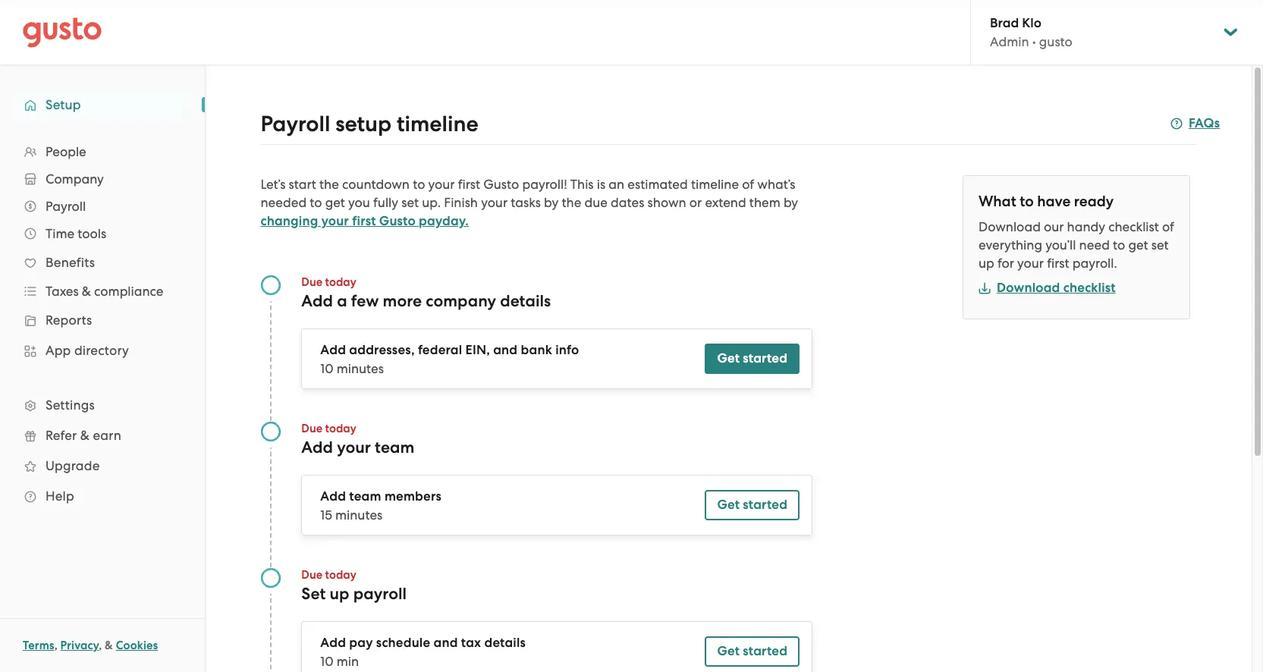 Task type: describe. For each thing, give the bounding box(es) containing it.
what's
[[758, 177, 796, 192]]

tasks
[[511, 195, 541, 210]]

needed
[[261, 195, 307, 210]]

payroll.
[[1073, 256, 1118, 271]]

min
[[337, 654, 359, 669]]

privacy link
[[60, 639, 99, 653]]

terms link
[[23, 639, 54, 653]]

today for a
[[325, 276, 357, 289]]

them
[[750, 195, 781, 210]]

details inside due today add a few more company details
[[500, 291, 551, 311]]

help link
[[15, 483, 190, 510]]

fully
[[373, 195, 399, 210]]

app
[[46, 343, 71, 358]]

people button
[[15, 138, 190, 165]]

extend
[[705, 195, 747, 210]]

due for set up payroll
[[302, 568, 323, 582]]

klo
[[1023, 15, 1042, 31]]

company
[[46, 172, 104, 187]]

tax
[[461, 635, 481, 651]]

today for your
[[325, 422, 357, 436]]

faqs
[[1189, 115, 1221, 131]]

get inside "let's start the countdown to your first gusto payroll! this is an estimated                     timeline of what's needed to get you fully set up."
[[325, 195, 345, 210]]

upgrade
[[46, 458, 100, 474]]

due today add your team
[[302, 422, 415, 458]]

dates
[[611, 195, 645, 210]]

get inside download our handy checklist of everything you'll need to get set up for your first payroll.
[[1129, 238, 1149, 253]]

company button
[[15, 165, 190, 193]]

faqs button
[[1171, 115, 1221, 133]]

handy
[[1068, 219, 1106, 235]]

your inside "let's start the countdown to your first gusto payroll! this is an estimated                     timeline of what's needed to get you fully set up."
[[428, 177, 455, 192]]

home image
[[23, 17, 102, 47]]

0 vertical spatial timeline
[[397, 111, 479, 137]]

brad klo admin • gusto
[[990, 15, 1073, 49]]

setup link
[[15, 91, 190, 118]]

cookies button
[[116, 637, 158, 655]]

schedule
[[376, 635, 431, 651]]

download checklist
[[997, 280, 1116, 296]]

let's
[[261, 177, 286, 192]]

admin
[[990, 34, 1030, 49]]

today for up
[[325, 568, 357, 582]]

10 inside add addresses, federal ein, and bank info 10 minutes
[[321, 361, 334, 376]]

list containing people
[[0, 138, 205, 512]]

privacy
[[60, 639, 99, 653]]

reports link
[[15, 307, 190, 334]]

2 vertical spatial &
[[105, 639, 113, 653]]

settings
[[46, 398, 95, 413]]

taxes & compliance
[[46, 284, 164, 299]]

cookies
[[116, 639, 158, 653]]

payroll!
[[523, 177, 567, 192]]

directory
[[74, 343, 129, 358]]

changing your first gusto payday. button
[[261, 213, 469, 231]]

an
[[609, 177, 625, 192]]

add for up
[[321, 635, 346, 651]]

10 inside the add pay schedule and tax details 10 min
[[321, 654, 334, 669]]

have
[[1038, 193, 1071, 210]]

federal
[[418, 342, 463, 358]]

benefits link
[[15, 249, 190, 276]]

you
[[348, 195, 370, 210]]

ein,
[[466, 342, 490, 358]]

add inside due today add a few more company details
[[302, 291, 333, 311]]

& for earn
[[80, 428, 90, 443]]

set inside "let's start the countdown to your first gusto payroll! this is an estimated                     timeline of what's needed to get you fully set up."
[[402, 195, 419, 210]]

payday.
[[419, 213, 469, 229]]

countdown
[[342, 177, 410, 192]]

•
[[1033, 34, 1037, 49]]

this
[[571, 177, 594, 192]]

info
[[556, 342, 579, 358]]

& for compliance
[[82, 284, 91, 299]]

gusto inside "let's start the countdown to your first gusto payroll! this is an estimated                     timeline of what's needed to get you fully set up."
[[484, 177, 519, 192]]

up inside download our handy checklist of everything you'll need to get set up for your first payroll.
[[979, 256, 995, 271]]

2 by from the left
[[784, 195, 799, 210]]

started for payroll
[[743, 644, 788, 660]]

setup
[[46, 97, 81, 112]]

app directory link
[[15, 337, 190, 364]]

checklist inside download our handy checklist of everything you'll need to get set up for your first payroll.
[[1109, 219, 1160, 235]]

setup
[[336, 111, 392, 137]]

terms , privacy , & cookies
[[23, 639, 158, 653]]

shown
[[648, 195, 687, 210]]

benefits
[[46, 255, 95, 270]]

get started button for set up payroll
[[705, 637, 800, 667]]

payroll
[[353, 584, 407, 604]]

brad
[[990, 15, 1019, 31]]

you'll
[[1046, 238, 1077, 253]]

upgrade link
[[15, 452, 190, 480]]

your down you
[[322, 213, 349, 229]]

first for changing
[[352, 213, 376, 229]]

to left have
[[1020, 193, 1034, 210]]

for
[[998, 256, 1015, 271]]

taxes & compliance button
[[15, 278, 190, 305]]

1 get started from the top
[[718, 351, 788, 367]]

gusto
[[1040, 34, 1073, 49]]

gusto inside finish your tasks by the due dates shown or extend them by changing your first gusto payday.
[[379, 213, 416, 229]]

first inside "let's start the countdown to your first gusto payroll! this is an estimated                     timeline of what's needed to get you fully set up."
[[458, 177, 481, 192]]

add inside the due today add your team
[[302, 438, 333, 458]]

get for add your team
[[718, 497, 740, 513]]

few
[[351, 291, 379, 311]]



Task type: vqa. For each thing, say whether or not it's contained in the screenshot.
"Ein,"
yes



Task type: locate. For each thing, give the bounding box(es) containing it.
timeline inside "let's start the countdown to your first gusto payroll! this is an estimated                     timeline of what's needed to get you fully set up."
[[691, 177, 739, 192]]

of inside download our handy checklist of everything you'll need to get set up for your first payroll.
[[1163, 219, 1175, 235]]

1 vertical spatial 10
[[321, 654, 334, 669]]

and right ein,
[[493, 342, 518, 358]]

and left tax
[[434, 635, 458, 651]]

0 vertical spatial &
[[82, 284, 91, 299]]

first down you'll
[[1048, 256, 1070, 271]]

checklist
[[1109, 219, 1160, 235], [1064, 280, 1116, 296]]

0 vertical spatial payroll
[[261, 111, 330, 137]]

due for add a few more company details
[[302, 276, 323, 289]]

add for a
[[321, 342, 346, 358]]

payroll setup timeline
[[261, 111, 479, 137]]

get started button for add your team
[[705, 490, 800, 521]]

up right set
[[330, 584, 350, 604]]

0 horizontal spatial of
[[742, 177, 755, 192]]

members
[[385, 489, 442, 505]]

0 horizontal spatial gusto
[[379, 213, 416, 229]]

company
[[426, 291, 496, 311]]

0 vertical spatial get
[[718, 351, 740, 367]]

start
[[289, 177, 316, 192]]

2 vertical spatial get started
[[718, 644, 788, 660]]

due inside due today add a few more company details
[[302, 276, 323, 289]]

0 vertical spatial up
[[979, 256, 995, 271]]

and
[[493, 342, 518, 358], [434, 635, 458, 651]]

1 horizontal spatial up
[[979, 256, 995, 271]]

add addresses, federal ein, and bank info 10 minutes
[[321, 342, 579, 376]]

1 vertical spatial gusto
[[379, 213, 416, 229]]

first for for
[[1048, 256, 1070, 271]]

1 vertical spatial get
[[1129, 238, 1149, 253]]

set right need
[[1152, 238, 1169, 253]]

earn
[[93, 428, 121, 443]]

to right need
[[1113, 238, 1126, 253]]

get started for payroll
[[718, 644, 788, 660]]

, left privacy
[[54, 639, 58, 653]]

get
[[718, 351, 740, 367], [718, 497, 740, 513], [718, 644, 740, 660]]

minutes inside add addresses, federal ein, and bank info 10 minutes
[[337, 361, 384, 376]]

a
[[337, 291, 347, 311]]

download checklist link
[[979, 280, 1116, 296]]

1 , from the left
[[54, 639, 58, 653]]

0 vertical spatial get
[[325, 195, 345, 210]]

is
[[597, 177, 606, 192]]

your inside the due today add your team
[[337, 438, 371, 458]]

the inside "let's start the countdown to your first gusto payroll! this is an estimated                     timeline of what's needed to get you fully set up."
[[320, 177, 339, 192]]

details right tax
[[485, 635, 526, 651]]

1 vertical spatial team
[[349, 489, 382, 505]]

0 vertical spatial of
[[742, 177, 755, 192]]

2 get started from the top
[[718, 497, 788, 513]]

0 horizontal spatial ,
[[54, 639, 58, 653]]

tools
[[78, 226, 106, 241]]

1 today from the top
[[325, 276, 357, 289]]

by down payroll!
[[544, 195, 559, 210]]

minutes down addresses,
[[337, 361, 384, 376]]

due today set up payroll
[[302, 568, 407, 604]]

2 get started button from the top
[[705, 490, 800, 521]]

0 horizontal spatial and
[[434, 635, 458, 651]]

2 get from the top
[[718, 497, 740, 513]]

0 horizontal spatial the
[[320, 177, 339, 192]]

your left 'tasks'
[[481, 195, 508, 210]]

1 vertical spatial download
[[997, 280, 1061, 296]]

1 vertical spatial due
[[302, 422, 323, 436]]

today inside due today add a few more company details
[[325, 276, 357, 289]]

2 horizontal spatial first
[[1048, 256, 1070, 271]]

get left you
[[325, 195, 345, 210]]

refer
[[46, 428, 77, 443]]

, left cookies
[[99, 639, 102, 653]]

1 horizontal spatial first
[[458, 177, 481, 192]]

finish your tasks by the due dates shown or extend them by changing your first gusto payday.
[[261, 195, 799, 229]]

download for download our handy checklist of everything you'll need to get set up for your first payroll.
[[979, 219, 1041, 235]]

the down "this"
[[562, 195, 582, 210]]

0 horizontal spatial set
[[402, 195, 419, 210]]

download for download checklist
[[997, 280, 1061, 296]]

download up 'everything'
[[979, 219, 1041, 235]]

estimated
[[628, 177, 688, 192]]

first
[[458, 177, 481, 192], [352, 213, 376, 229], [1048, 256, 1070, 271]]

time
[[46, 226, 74, 241]]

first inside download our handy checklist of everything you'll need to get set up for your first payroll.
[[1048, 256, 1070, 271]]

get started for team
[[718, 497, 788, 513]]

1 vertical spatial get
[[718, 497, 740, 513]]

1 horizontal spatial and
[[493, 342, 518, 358]]

1 horizontal spatial payroll
[[261, 111, 330, 137]]

2 vertical spatial due
[[302, 568, 323, 582]]

settings link
[[15, 392, 190, 419]]

0 vertical spatial checklist
[[1109, 219, 1160, 235]]

addresses,
[[349, 342, 415, 358]]

team left members
[[349, 489, 382, 505]]

0 horizontal spatial up
[[330, 584, 350, 604]]

started
[[743, 351, 788, 367], [743, 497, 788, 513], [743, 644, 788, 660]]

1 vertical spatial timeline
[[691, 177, 739, 192]]

up.
[[422, 195, 441, 210]]

today inside the due today add your team
[[325, 422, 357, 436]]

the inside finish your tasks by the due dates shown or extend them by changing your first gusto payday.
[[562, 195, 582, 210]]

app directory
[[46, 343, 129, 358]]

1 vertical spatial the
[[562, 195, 582, 210]]

first up the finish
[[458, 177, 481, 192]]

1 vertical spatial get started
[[718, 497, 788, 513]]

payroll inside 'payroll' "dropdown button"
[[46, 199, 86, 214]]

details up bank
[[500, 291, 551, 311]]

checklist down the payroll.
[[1064, 280, 1116, 296]]

add team members 15 minutes
[[321, 489, 442, 523]]

payroll up time
[[46, 199, 86, 214]]

to up up.
[[413, 177, 425, 192]]

first inside finish your tasks by the due dates shown or extend them by changing your first gusto payday.
[[352, 213, 376, 229]]

team inside the due today add your team
[[375, 438, 415, 458]]

or
[[690, 195, 702, 210]]

0 vertical spatial team
[[375, 438, 415, 458]]

your right for
[[1018, 256, 1044, 271]]

add for your
[[321, 489, 346, 505]]

0 vertical spatial and
[[493, 342, 518, 358]]

1 horizontal spatial get
[[1129, 238, 1149, 253]]

add pay schedule and tax details 10 min
[[321, 635, 526, 669]]

1 horizontal spatial ,
[[99, 639, 102, 653]]

0 vertical spatial due
[[302, 276, 323, 289]]

0 vertical spatial today
[[325, 276, 357, 289]]

refer & earn
[[46, 428, 121, 443]]

1 horizontal spatial set
[[1152, 238, 1169, 253]]

1 vertical spatial payroll
[[46, 199, 86, 214]]

team up members
[[375, 438, 415, 458]]

due
[[302, 276, 323, 289], [302, 422, 323, 436], [302, 568, 323, 582]]

minutes inside add team members 15 minutes
[[336, 508, 383, 523]]

let's start the countdown to your first gusto payroll! this is an estimated                     timeline of what's needed to get you fully set up.
[[261, 177, 796, 210]]

details inside the add pay schedule and tax details 10 min
[[485, 635, 526, 651]]

set left up.
[[402, 195, 419, 210]]

& right taxes
[[82, 284, 91, 299]]

started for team
[[743, 497, 788, 513]]

and inside the add pay schedule and tax details 10 min
[[434, 635, 458, 651]]

up inside due today set up payroll
[[330, 584, 350, 604]]

0 horizontal spatial first
[[352, 213, 376, 229]]

2 vertical spatial today
[[325, 568, 357, 582]]

1 get from the top
[[718, 351, 740, 367]]

ready
[[1075, 193, 1114, 210]]

terms
[[23, 639, 54, 653]]

0 vertical spatial first
[[458, 177, 481, 192]]

1 vertical spatial up
[[330, 584, 350, 604]]

everything
[[979, 238, 1043, 253]]

3 today from the top
[[325, 568, 357, 582]]

due
[[585, 195, 608, 210]]

add
[[302, 291, 333, 311], [321, 342, 346, 358], [302, 438, 333, 458], [321, 489, 346, 505], [321, 635, 346, 651]]

up left for
[[979, 256, 995, 271]]

your inside download our handy checklist of everything you'll need to get set up for your first payroll.
[[1018, 256, 1044, 271]]

get
[[325, 195, 345, 210], [1129, 238, 1149, 253]]

1 vertical spatial of
[[1163, 219, 1175, 235]]

of
[[742, 177, 755, 192], [1163, 219, 1175, 235]]

1 vertical spatial &
[[80, 428, 90, 443]]

3 get from the top
[[718, 644, 740, 660]]

1 vertical spatial details
[[485, 635, 526, 651]]

taxes
[[46, 284, 79, 299]]

to inside download our handy checklist of everything you'll need to get set up for your first payroll.
[[1113, 238, 1126, 253]]

1 vertical spatial and
[[434, 635, 458, 651]]

time tools button
[[15, 220, 190, 247]]

refer & earn link
[[15, 422, 190, 449]]

1 horizontal spatial the
[[562, 195, 582, 210]]

2 10 from the top
[[321, 654, 334, 669]]

1 vertical spatial get started button
[[705, 490, 800, 521]]

team
[[375, 438, 415, 458], [349, 489, 382, 505]]

1 get started button from the top
[[705, 344, 800, 374]]

1 vertical spatial checklist
[[1064, 280, 1116, 296]]

0 vertical spatial minutes
[[337, 361, 384, 376]]

add inside add addresses, federal ein, and bank info 10 minutes
[[321, 342, 346, 358]]

2 vertical spatial first
[[1048, 256, 1070, 271]]

add inside add team members 15 minutes
[[321, 489, 346, 505]]

reports
[[46, 313, 92, 328]]

payroll for payroll setup timeline
[[261, 111, 330, 137]]

1 started from the top
[[743, 351, 788, 367]]

0 horizontal spatial by
[[544, 195, 559, 210]]

3 get started button from the top
[[705, 637, 800, 667]]

help
[[46, 489, 74, 504]]

by down what's
[[784, 195, 799, 210]]

timeline up the extend
[[691, 177, 739, 192]]

gusto down fully
[[379, 213, 416, 229]]

payroll for payroll
[[46, 199, 86, 214]]

due for add your team
[[302, 422, 323, 436]]

1 horizontal spatial timeline
[[691, 177, 739, 192]]

1 horizontal spatial gusto
[[484, 177, 519, 192]]

1 horizontal spatial of
[[1163, 219, 1175, 235]]

what to have ready
[[979, 193, 1114, 210]]

0 horizontal spatial get
[[325, 195, 345, 210]]

finish
[[444, 195, 478, 210]]

changing
[[261, 213, 318, 229]]

0 horizontal spatial payroll
[[46, 199, 86, 214]]

add inside the add pay schedule and tax details 10 min
[[321, 635, 346, 651]]

the
[[320, 177, 339, 192], [562, 195, 582, 210]]

due inside due today set up payroll
[[302, 568, 323, 582]]

and inside add addresses, federal ein, and bank info 10 minutes
[[493, 342, 518, 358]]

people
[[46, 144, 86, 159]]

today
[[325, 276, 357, 289], [325, 422, 357, 436], [325, 568, 357, 582]]

2 vertical spatial get started button
[[705, 637, 800, 667]]

payroll button
[[15, 193, 190, 220]]

1 vertical spatial first
[[352, 213, 376, 229]]

download inside download our handy checklist of everything you'll need to get set up for your first payroll.
[[979, 219, 1041, 235]]

3 due from the top
[[302, 568, 323, 582]]

0 vertical spatial details
[[500, 291, 551, 311]]

need
[[1080, 238, 1110, 253]]

the right start
[[320, 177, 339, 192]]

your up add team members 15 minutes
[[337, 438, 371, 458]]

set
[[402, 195, 419, 210], [1152, 238, 1169, 253]]

up
[[979, 256, 995, 271], [330, 584, 350, 604]]

due inside the due today add your team
[[302, 422, 323, 436]]

& inside dropdown button
[[82, 284, 91, 299]]

more
[[383, 291, 422, 311]]

set inside download our handy checklist of everything you'll need to get set up for your first payroll.
[[1152, 238, 1169, 253]]

3 get started from the top
[[718, 644, 788, 660]]

timeline right setup
[[397, 111, 479, 137]]

0 vertical spatial set
[[402, 195, 419, 210]]

1 vertical spatial minutes
[[336, 508, 383, 523]]

0 vertical spatial gusto
[[484, 177, 519, 192]]

download our handy checklist of everything you'll need to get set up for your first payroll.
[[979, 219, 1175, 271]]

payroll up start
[[261, 111, 330, 137]]

1 due from the top
[[302, 276, 323, 289]]

due today add a few more company details
[[302, 276, 551, 311]]

get for set up payroll
[[718, 644, 740, 660]]

our
[[1044, 219, 1064, 235]]

2 today from the top
[[325, 422, 357, 436]]

0 vertical spatial get started button
[[705, 344, 800, 374]]

0 vertical spatial download
[[979, 219, 1041, 235]]

first down you
[[352, 213, 376, 229]]

gusto navigation element
[[0, 65, 205, 536]]

1 by from the left
[[544, 195, 559, 210]]

2 , from the left
[[99, 639, 102, 653]]

& left earn
[[80, 428, 90, 443]]

0 vertical spatial get started
[[718, 351, 788, 367]]

list
[[0, 138, 205, 512]]

1 vertical spatial today
[[325, 422, 357, 436]]

2 started from the top
[[743, 497, 788, 513]]

0 vertical spatial the
[[320, 177, 339, 192]]

minutes right 15
[[336, 508, 383, 523]]

today inside due today set up payroll
[[325, 568, 357, 582]]

team inside add team members 15 minutes
[[349, 489, 382, 505]]

get right need
[[1129, 238, 1149, 253]]

your up up.
[[428, 177, 455, 192]]

of inside "let's start the countdown to your first gusto payroll! this is an estimated                     timeline of what's needed to get you fully set up."
[[742, 177, 755, 192]]

1 vertical spatial started
[[743, 497, 788, 513]]

download down for
[[997, 280, 1061, 296]]

&
[[82, 284, 91, 299], [80, 428, 90, 443], [105, 639, 113, 653]]

0 vertical spatial started
[[743, 351, 788, 367]]

1 10 from the top
[[321, 361, 334, 376]]

2 due from the top
[[302, 422, 323, 436]]

2 vertical spatial get
[[718, 644, 740, 660]]

bank
[[521, 342, 553, 358]]

& left cookies
[[105, 639, 113, 653]]

3 started from the top
[[743, 644, 788, 660]]

checklist up need
[[1109, 219, 1160, 235]]

0 horizontal spatial timeline
[[397, 111, 479, 137]]

set
[[302, 584, 326, 604]]

1 vertical spatial set
[[1152, 238, 1169, 253]]

gusto up 'tasks'
[[484, 177, 519, 192]]

2 vertical spatial started
[[743, 644, 788, 660]]

0 vertical spatial 10
[[321, 361, 334, 376]]

to down start
[[310, 195, 322, 210]]

compliance
[[94, 284, 164, 299]]

1 horizontal spatial by
[[784, 195, 799, 210]]

time tools
[[46, 226, 106, 241]]



